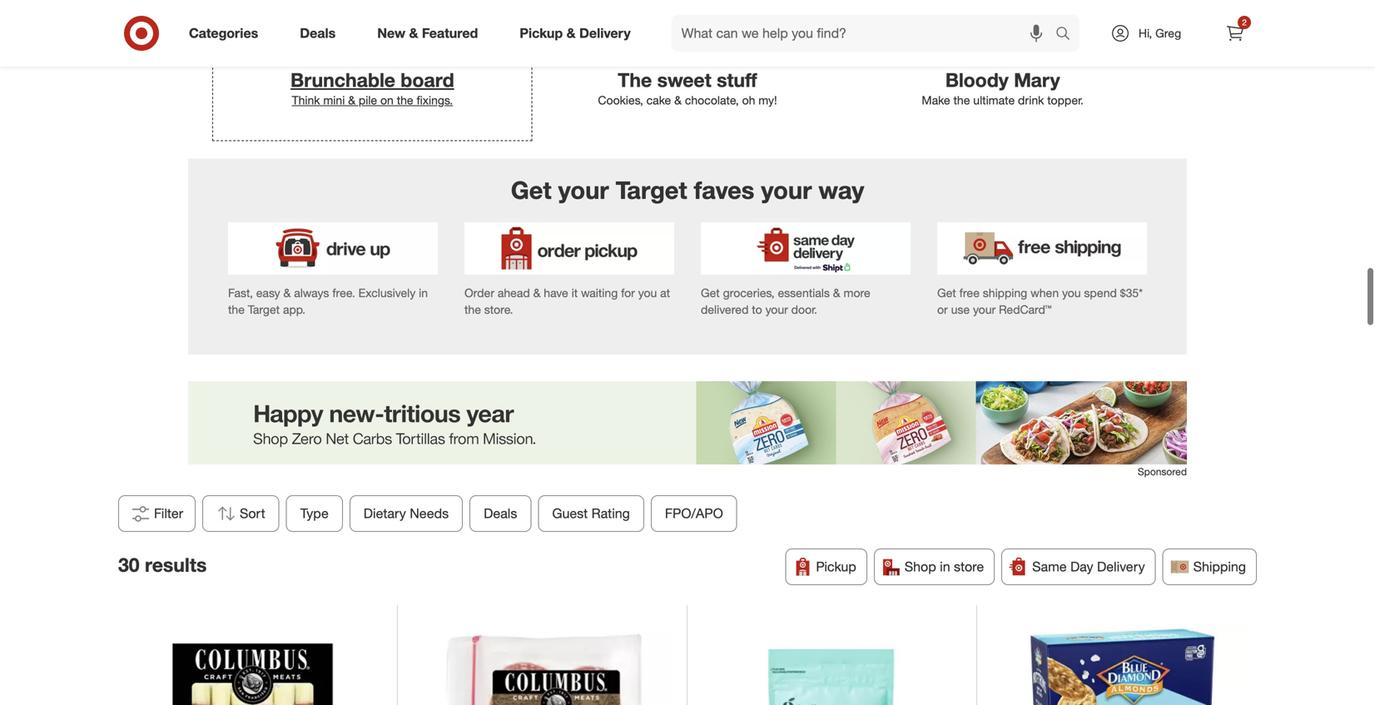 Task type: vqa. For each thing, say whether or not it's contained in the screenshot.
the bottom in
yes



Task type: locate. For each thing, give the bounding box(es) containing it.
delivery up 'the' on the left of the page
[[580, 25, 631, 41]]

shipping
[[983, 286, 1028, 300]]

deals left guest
[[484, 505, 517, 522]]

on
[[380, 93, 394, 108]]

0 vertical spatial deals
[[300, 25, 336, 41]]

1 horizontal spatial pickup
[[816, 559, 857, 575]]

needs
[[410, 505, 449, 522]]

delivery right 'day'
[[1097, 559, 1145, 575]]

0 horizontal spatial delivery
[[580, 25, 631, 41]]

filter
[[154, 505, 183, 522]]

1 vertical spatial pickup
[[816, 559, 857, 575]]

app.
[[283, 302, 306, 317]]

1 horizontal spatial delivery
[[1097, 559, 1145, 575]]

in left store
[[940, 559, 950, 575]]

shop
[[905, 559, 936, 575]]

results
[[145, 553, 207, 577]]

deals link
[[286, 15, 357, 52]]

free.
[[332, 286, 355, 300]]

make
[[922, 93, 951, 108]]

or
[[937, 302, 948, 317]]

1 horizontal spatial target
[[616, 175, 687, 205]]

pickup inside pickup & delivery link
[[520, 25, 563, 41]]

2 horizontal spatial get
[[937, 286, 956, 300]]

the
[[397, 93, 413, 108], [954, 93, 970, 108], [228, 302, 245, 317], [465, 302, 481, 317]]

use
[[951, 302, 970, 317]]

ahead
[[498, 286, 530, 300]]

you left 'at'
[[638, 286, 657, 300]]

1 horizontal spatial deals
[[484, 505, 517, 522]]

What can we help you find? suggestions appear below search field
[[672, 15, 1060, 52]]

pickup inside pickup button
[[816, 559, 857, 575]]

shipping button
[[1163, 549, 1257, 585]]

deals inside deals link
[[300, 25, 336, 41]]

pickup
[[520, 25, 563, 41], [816, 559, 857, 575]]

shop in store
[[905, 559, 984, 575]]

store.
[[484, 302, 513, 317]]

categories
[[189, 25, 258, 41]]

you
[[638, 286, 657, 300], [1062, 286, 1081, 300]]

the down order
[[465, 302, 481, 317]]

1 vertical spatial deals
[[484, 505, 517, 522]]

delivery inside button
[[1097, 559, 1145, 575]]

1 you from the left
[[638, 286, 657, 300]]

deals
[[300, 25, 336, 41], [484, 505, 517, 522]]

& inside brunchable board think mini & pile on the fixings.
[[348, 93, 356, 108]]

0 horizontal spatial pickup
[[520, 25, 563, 41]]

you inside get free shipping when you spend $35* or use your redcard™
[[1062, 286, 1081, 300]]

waiting
[[581, 286, 618, 300]]

it
[[572, 286, 578, 300]]

sort
[[240, 505, 265, 522]]

&
[[409, 25, 418, 41], [567, 25, 576, 41], [348, 93, 356, 108], [674, 93, 682, 108], [283, 286, 291, 300], [533, 286, 541, 300], [833, 286, 841, 300]]

at
[[660, 286, 670, 300]]

order ahead & have it waiting for you at the store. link
[[451, 209, 688, 328]]

store
[[954, 559, 984, 575]]

target
[[616, 175, 687, 205], [248, 302, 280, 317]]

0 horizontal spatial deals
[[300, 25, 336, 41]]

more
[[844, 286, 871, 300]]

0 vertical spatial pickup
[[520, 25, 563, 41]]

brunchable
[[291, 68, 395, 92]]

the inside bloody mary make the ultimate drink topper.
[[954, 93, 970, 108]]

the down the bloody
[[954, 93, 970, 108]]

hi,
[[1139, 26, 1152, 40]]

get up or
[[937, 286, 956, 300]]

columbus sliced italian dry salame deli meats - 12oz image
[[414, 622, 671, 705], [414, 622, 671, 705]]

1 vertical spatial delivery
[[1097, 559, 1145, 575]]

get up delivered
[[701, 286, 720, 300]]

fast,
[[228, 286, 253, 300]]

guest rating
[[552, 505, 630, 522]]

order ahead & have it waiting for you at the store.
[[465, 286, 670, 317]]

cake
[[647, 93, 671, 108]]

dietary needs
[[364, 505, 449, 522]]

sweet
[[657, 68, 712, 92]]

0 horizontal spatial in
[[419, 286, 428, 300]]

1 horizontal spatial you
[[1062, 286, 1081, 300]]

0 horizontal spatial you
[[638, 286, 657, 300]]

in right exclusively
[[419, 286, 428, 300]]

my!
[[759, 93, 777, 108]]

your down free in the top of the page
[[973, 302, 996, 317]]

order pickup image
[[465, 222, 674, 275]]

0 vertical spatial delivery
[[580, 25, 631, 41]]

get free shipping when you spend $35* or use your redcard™
[[937, 286, 1143, 317]]

pickup for pickup & delivery
[[520, 25, 563, 41]]

pickup & delivery
[[520, 25, 631, 41]]

blue diamond nut thins hint of sea salt - 4.25oz image
[[994, 622, 1251, 705], [994, 622, 1251, 705]]

oh
[[742, 93, 755, 108]]

deals button
[[470, 495, 532, 532]]

dietary needs button
[[350, 495, 463, 532]]

type
[[300, 505, 329, 522]]

pickup button
[[785, 549, 867, 585]]

the sweet stuff cookies, cake & chocolate, oh my!
[[598, 68, 777, 108]]

0 horizontal spatial target
[[248, 302, 280, 317]]

the right on
[[397, 93, 413, 108]]

get up order pickup image on the left of the page
[[511, 175, 552, 205]]

1 horizontal spatial get
[[701, 286, 720, 300]]

sponsored
[[1138, 465, 1187, 478]]

1 horizontal spatial in
[[940, 559, 950, 575]]

the down fast,
[[228, 302, 245, 317]]

rating
[[592, 505, 630, 522]]

get inside get groceries, essentials & more delivered to your door.
[[701, 286, 720, 300]]

you right when
[[1062, 286, 1081, 300]]

sea salt roasted macadamia nuts - 10oz - good & gather™ image
[[704, 622, 960, 705], [704, 622, 960, 705]]

always
[[294, 286, 329, 300]]

pickup & delivery link
[[506, 15, 652, 52]]

2 you from the left
[[1062, 286, 1081, 300]]

0 horizontal spatial get
[[511, 175, 552, 205]]

faves
[[694, 175, 755, 205]]

your right to
[[766, 302, 788, 317]]

get inside get free shipping when you spend $35* or use your redcard™
[[937, 286, 956, 300]]

deals for deals button
[[484, 505, 517, 522]]

1 vertical spatial in
[[940, 559, 950, 575]]

have
[[544, 286, 568, 300]]

columbus gluten free prosciutto panino - 3.9oz image
[[124, 622, 381, 705], [124, 622, 381, 705]]

get
[[511, 175, 552, 205], [701, 286, 720, 300], [937, 286, 956, 300]]

30
[[118, 553, 140, 577]]

target left the faves
[[616, 175, 687, 205]]

0 vertical spatial in
[[419, 286, 428, 300]]

deals inside deals button
[[484, 505, 517, 522]]

when
[[1031, 286, 1059, 300]]

in
[[419, 286, 428, 300], [940, 559, 950, 575]]

bloody
[[946, 68, 1009, 92]]

in inside 'button'
[[940, 559, 950, 575]]

target down easy
[[248, 302, 280, 317]]

deals up "brunchable"
[[300, 25, 336, 41]]

1 vertical spatial target
[[248, 302, 280, 317]]



Task type: describe. For each thing, give the bounding box(es) containing it.
brunchable board think mini & pile on the fixings.
[[291, 68, 454, 108]]

free shipping image
[[937, 222, 1147, 275]]

get for get your target faves your way
[[511, 175, 552, 205]]

day
[[1071, 559, 1094, 575]]

the
[[618, 68, 652, 92]]

30 results
[[118, 553, 207, 577]]

fast, easy & always free. exclusively in the target app.
[[228, 286, 428, 317]]

door.
[[792, 302, 818, 317]]

ultimate
[[974, 93, 1015, 108]]

same
[[1033, 559, 1067, 575]]

type button
[[286, 495, 343, 532]]

same day delivery
[[1033, 559, 1145, 575]]

target inside fast, easy & always free. exclusively in the target app.
[[248, 302, 280, 317]]

your left the way at the right of the page
[[761, 175, 812, 205]]

essentials
[[778, 286, 830, 300]]

topper.
[[1048, 93, 1084, 108]]

easy
[[256, 286, 280, 300]]

bloody mary make the ultimate drink topper.
[[922, 68, 1084, 108]]

drive up image
[[228, 222, 438, 275]]

guest rating button
[[538, 495, 644, 532]]

mary
[[1014, 68, 1060, 92]]

deals for deals link
[[300, 25, 336, 41]]

get free shipping when you spend $35* or use your redcard™ link
[[924, 209, 1161, 328]]

get your target faves your way
[[511, 175, 864, 205]]

get groceries, essentials & more delivered to your door.
[[701, 286, 871, 317]]

new & featured
[[377, 25, 478, 41]]

spend
[[1084, 286, 1117, 300]]

to
[[752, 302, 762, 317]]

fixings.
[[417, 93, 453, 108]]

board
[[401, 68, 454, 92]]

fpo/apo
[[665, 505, 723, 522]]

you inside order ahead & have it waiting for you at the store.
[[638, 286, 657, 300]]

pile
[[359, 93, 377, 108]]

dietary
[[364, 505, 406, 522]]

exclusively
[[359, 286, 416, 300]]

mini
[[323, 93, 345, 108]]

2
[[1242, 17, 1247, 27]]

delivery for same day delivery
[[1097, 559, 1145, 575]]

& inside the sweet stuff cookies, cake & chocolate, oh my!
[[674, 93, 682, 108]]

your inside get groceries, essentials & more delivered to your door.
[[766, 302, 788, 317]]

chocolate,
[[685, 93, 739, 108]]

stuff
[[717, 68, 757, 92]]

fpo/apo button
[[651, 495, 738, 532]]

delivered
[[701, 302, 749, 317]]

0 vertical spatial target
[[616, 175, 687, 205]]

redcard™
[[999, 302, 1052, 317]]

get for get free shipping when you spend $35* or use your redcard™
[[937, 286, 956, 300]]

drink
[[1018, 93, 1044, 108]]

same day delivery, delivered with shipt image
[[701, 222, 911, 275]]

search
[[1048, 27, 1088, 43]]

in inside fast, easy & always free. exclusively in the target app.
[[419, 286, 428, 300]]

& inside order ahead & have it waiting for you at the store.
[[533, 286, 541, 300]]

$35*
[[1120, 286, 1143, 300]]

get groceries, essentials & more delivered to your door. link
[[688, 209, 924, 328]]

new & featured link
[[363, 15, 499, 52]]

same day delivery button
[[1002, 549, 1156, 585]]

delivery for pickup & delivery
[[580, 25, 631, 41]]

2 link
[[1217, 15, 1254, 52]]

hi, greg
[[1139, 26, 1182, 40]]

categories link
[[175, 15, 279, 52]]

your up order pickup image on the left of the page
[[558, 175, 609, 205]]

greg
[[1156, 26, 1182, 40]]

free
[[960, 286, 980, 300]]

cookies,
[[598, 93, 643, 108]]

shop in store button
[[874, 549, 995, 585]]

think
[[292, 93, 320, 108]]

the inside fast, easy & always free. exclusively in the target app.
[[228, 302, 245, 317]]

advertisement element
[[188, 381, 1187, 465]]

the inside brunchable board think mini & pile on the fixings.
[[397, 93, 413, 108]]

pickup for pickup
[[816, 559, 857, 575]]

& inside fast, easy & always free. exclusively in the target app.
[[283, 286, 291, 300]]

groceries,
[[723, 286, 775, 300]]

shipping
[[1194, 559, 1246, 575]]

get for get groceries, essentials & more delivered to your door.
[[701, 286, 720, 300]]

new
[[377, 25, 405, 41]]

guest
[[552, 505, 588, 522]]

filter button
[[118, 495, 196, 532]]

& inside get groceries, essentials & more delivered to your door.
[[833, 286, 841, 300]]

the inside order ahead & have it waiting for you at the store.
[[465, 302, 481, 317]]

way
[[819, 175, 864, 205]]

featured
[[422, 25, 478, 41]]

order
[[465, 286, 495, 300]]

sort button
[[202, 495, 280, 532]]

search button
[[1048, 15, 1088, 55]]

your inside get free shipping when you spend $35* or use your redcard™
[[973, 302, 996, 317]]



